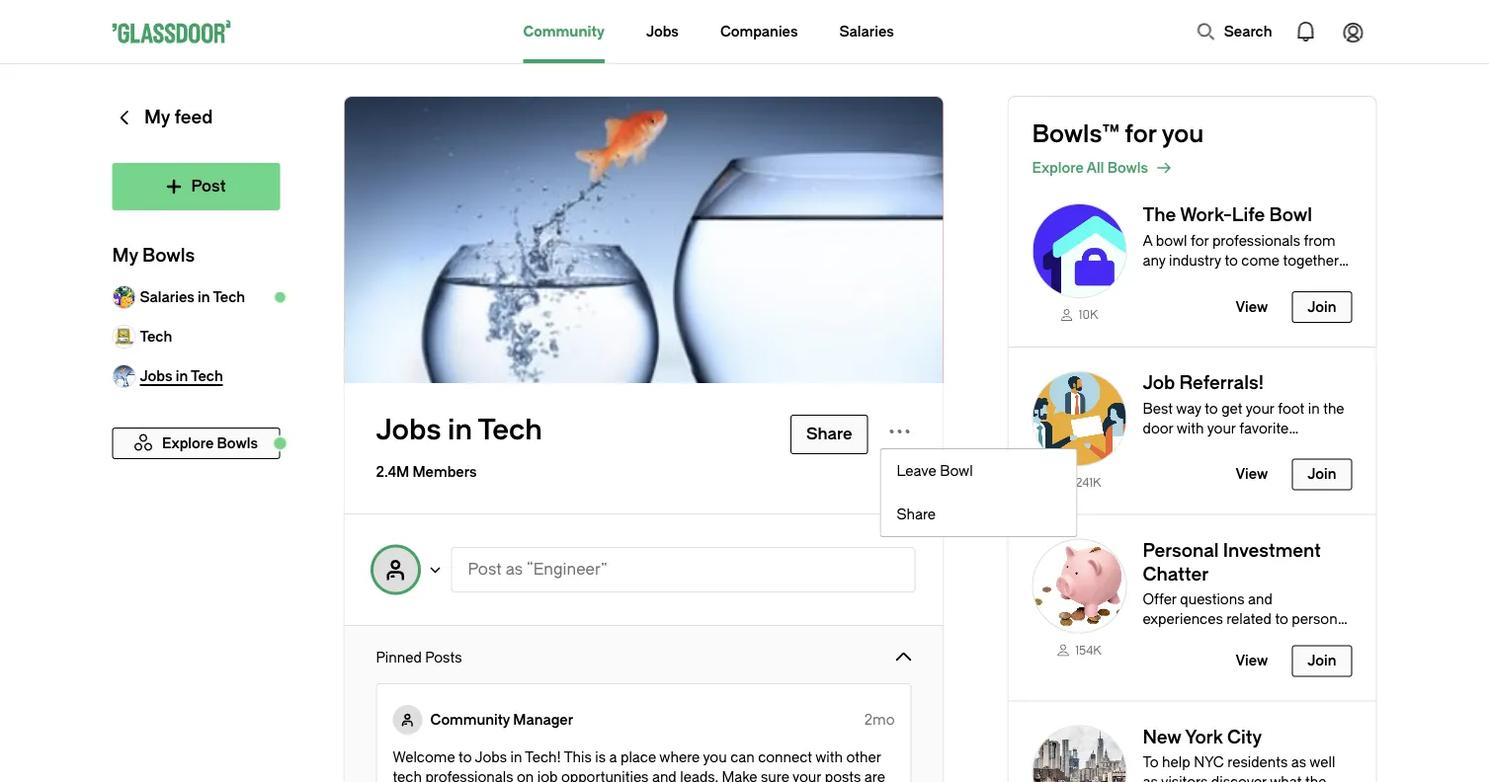 Task type: locate. For each thing, give the bounding box(es) containing it.
community for community
[[523, 23, 605, 40]]

2 horizontal spatial tech
[[478, 414, 542, 447]]

image for bowl image
[[1032, 204, 1127, 298], [1032, 371, 1127, 466], [1032, 539, 1127, 634], [1032, 726, 1127, 783]]

menu
[[880, 449, 1078, 538]]

1 vertical spatial salaries
[[140, 289, 195, 305]]

image for bowl image for personal investment chatter
[[1032, 539, 1127, 634]]

154k link
[[1032, 642, 1127, 658]]

0 horizontal spatial for
[[1125, 121, 1157, 148]]

new
[[1143, 727, 1182, 748]]

1 horizontal spatial community
[[523, 23, 605, 40]]

0 vertical spatial bowl
[[1269, 205, 1312, 226]]

2 image for bowl image from the top
[[1032, 371, 1127, 466]]

for
[[1125, 121, 1157, 148], [1191, 233, 1209, 249]]

image for bowl image up 154k link
[[1032, 539, 1127, 634]]

0 vertical spatial tech
[[213, 289, 245, 305]]

search
[[1224, 23, 1272, 40]]

chatter
[[1143, 564, 1209, 585]]

discover
[[1211, 775, 1267, 783]]

professionals down welcome
[[425, 769, 513, 783]]

0 vertical spatial professionals
[[1212, 233, 1301, 249]]

my left feed
[[144, 107, 170, 128]]

1 vertical spatial jobs
[[376, 414, 441, 447]]

toogle identity image up welcome
[[393, 706, 422, 735]]

of
[[1223, 292, 1236, 308]]

1 horizontal spatial tech
[[213, 289, 245, 305]]

companies
[[720, 23, 798, 40]]

jobs up 2.4m
[[376, 414, 441, 447]]

come
[[1242, 253, 1280, 269]]

and down any
[[1143, 272, 1167, 289]]

explore all bowls link
[[1032, 156, 1376, 180]]

salaries
[[840, 23, 894, 40], [140, 289, 195, 305]]

in up on
[[510, 750, 522, 766]]

0 vertical spatial you
[[1162, 121, 1204, 148]]

1 horizontal spatial salaries
[[840, 23, 894, 40]]

professionals inside "welcome to jobs in tech! this is a place where you can connect with other tech professionals on job opportunities and leads. make sure your posts ar"
[[425, 769, 513, 783]]

connect
[[758, 750, 812, 766]]

1 horizontal spatial professionals
[[1212, 233, 1301, 249]]

residents
[[1228, 755, 1288, 771]]

2 horizontal spatial to
[[1275, 612, 1289, 628]]

you
[[1162, 121, 1204, 148], [703, 750, 727, 766]]

and up the 'related'
[[1248, 592, 1273, 608]]

image for bowl image up 10k link
[[1032, 204, 1127, 298]]

1 horizontal spatial in
[[448, 414, 472, 447]]

1 vertical spatial my
[[112, 246, 138, 266]]

bowls
[[1108, 160, 1148, 176], [142, 246, 195, 266]]

0 horizontal spatial professionals
[[425, 769, 513, 783]]

you inside "welcome to jobs in tech! this is a place where you can connect with other tech professionals on job opportunities and leads. make sure your posts ar"
[[703, 750, 727, 766]]

4 image for bowl image from the top
[[1032, 726, 1127, 783]]

image for bowl image for job referrals!
[[1032, 371, 1127, 466]]

leave bowl menu item
[[881, 450, 1077, 493]]

bowls up "salaries in tech"
[[142, 246, 195, 266]]

salaries link
[[840, 0, 894, 63]]

0 horizontal spatial salaries
[[140, 289, 195, 305]]

0 horizontal spatial bowl
[[940, 463, 973, 479]]

and
[[1143, 272, 1167, 289], [1248, 592, 1273, 608], [1195, 632, 1220, 648], [652, 769, 677, 783]]

1 vertical spatial community
[[430, 712, 510, 728]]

0 horizontal spatial you
[[703, 750, 727, 766]]

and down where
[[652, 769, 677, 783]]

0 vertical spatial bowls
[[1108, 160, 1148, 176]]

salaries for salaries
[[840, 23, 894, 40]]

1 vertical spatial you
[[703, 750, 727, 766]]

jobs
[[646, 23, 679, 40], [376, 414, 441, 447], [475, 750, 507, 766]]

jobs down community manager
[[475, 750, 507, 766]]

post
[[468, 561, 502, 579]]

0 vertical spatial for
[[1125, 121, 1157, 148]]

bowls right all
[[1108, 160, 1148, 176]]

2 vertical spatial jobs
[[475, 750, 507, 766]]

as right post
[[506, 561, 523, 579]]

share menu item
[[881, 493, 1077, 537]]

make
[[722, 769, 758, 783]]

personal
[[1292, 612, 1349, 628]]

to up the the
[[1225, 253, 1238, 269]]

1 horizontal spatial bowls
[[1108, 160, 1148, 176]]

tech for salaries in tech
[[213, 289, 245, 305]]

nyc
[[1194, 755, 1224, 771]]

my bowls
[[112, 246, 195, 266]]

0 horizontal spatial tech
[[140, 329, 172, 345]]

professionals up come
[[1212, 233, 1301, 249]]

a
[[609, 750, 617, 766]]

where
[[660, 750, 700, 766]]

0 horizontal spatial to
[[459, 750, 472, 766]]

to inside "the work-life bowl a bowl for professionals from any industry to come together and discuss the day-to-day happenings of work-life."
[[1225, 253, 1238, 269]]

bowl right leave
[[940, 463, 973, 479]]

explore all bowls
[[1032, 160, 1148, 176]]

investment
[[1223, 541, 1321, 561]]

tech!
[[525, 750, 561, 766]]

community for community manager
[[430, 712, 510, 728]]

1 vertical spatial professionals
[[425, 769, 513, 783]]

to
[[1143, 755, 1159, 771]]

0 horizontal spatial community
[[430, 712, 510, 728]]

my
[[144, 107, 170, 128], [112, 246, 138, 266]]

jobs link
[[646, 0, 679, 63]]

0 horizontal spatial bowls
[[142, 246, 195, 266]]

other
[[846, 750, 881, 766]]

bowl inside "the work-life bowl a bowl for professionals from any industry to come together and discuss the day-to-day happenings of work-life."
[[1269, 205, 1312, 226]]

feed
[[174, 107, 213, 128]]

can
[[730, 750, 755, 766]]

industry
[[1169, 253, 1221, 269]]

0 vertical spatial as
[[506, 561, 523, 579]]

1 vertical spatial toogle identity image
[[393, 706, 422, 735]]

0 vertical spatial my
[[144, 107, 170, 128]]

sure
[[761, 769, 790, 783]]

3 image for bowl image from the top
[[1032, 539, 1127, 634]]

my feed link
[[112, 96, 280, 163]]

my up salaries in tech link
[[112, 246, 138, 266]]

0 vertical spatial salaries
[[840, 23, 894, 40]]

toogle identity image
[[372, 547, 420, 594], [393, 706, 422, 735]]

my for my bowls
[[112, 246, 138, 266]]

finance
[[1143, 632, 1192, 648]]

0 vertical spatial toogle identity image
[[372, 547, 420, 594]]

0 horizontal spatial my
[[112, 246, 138, 266]]

you up explore all bowls link
[[1162, 121, 1204, 148]]

1 vertical spatial bowl
[[940, 463, 973, 479]]

as up what at bottom
[[1291, 755, 1307, 771]]

related
[[1227, 612, 1272, 628]]

2 vertical spatial in
[[510, 750, 522, 766]]

0 vertical spatial in
[[198, 289, 210, 305]]

bowls inside explore all bowls link
[[1108, 160, 1148, 176]]

1 vertical spatial in
[[448, 414, 472, 447]]

2mo
[[865, 712, 895, 728]]

to inside "welcome to jobs in tech! this is a place where you can connect with other tech professionals on job opportunities and leads. make sure your posts ar"
[[459, 750, 472, 766]]

work-
[[1239, 292, 1278, 308]]

241k
[[1076, 476, 1102, 490]]

toogle identity image up the pinned
[[372, 547, 420, 594]]

0 vertical spatial to
[[1225, 253, 1238, 269]]

leave
[[897, 463, 937, 479]]

image for bowl image up 241k link
[[1032, 371, 1127, 466]]

job
[[1143, 373, 1175, 394]]

to right welcome
[[459, 750, 472, 766]]

salaries in tech
[[140, 289, 245, 305]]

as down to
[[1143, 775, 1158, 783]]

0 vertical spatial community
[[523, 23, 605, 40]]

2 horizontal spatial as
[[1291, 755, 1307, 771]]

1 horizontal spatial to
[[1225, 253, 1238, 269]]

1 horizontal spatial my
[[144, 107, 170, 128]]

investments
[[1223, 632, 1304, 648]]

1 horizontal spatial bowl
[[1269, 205, 1312, 226]]

1 vertical spatial for
[[1191, 233, 1209, 249]]

for inside "the work-life bowl a bowl for professionals from any industry to come together and discuss the day-to-day happenings of work-life."
[[1191, 233, 1209, 249]]

for up the industry
[[1191, 233, 1209, 249]]

0 horizontal spatial jobs
[[376, 414, 441, 447]]

for up explore all bowls
[[1125, 121, 1157, 148]]

job referrals!
[[1143, 373, 1264, 394]]

in inside "welcome to jobs in tech! this is a place where you can connect with other tech professionals on job opportunities and leads. make sure your posts ar"
[[510, 750, 522, 766]]

personal
[[1143, 541, 1219, 561]]

2 vertical spatial tech
[[478, 414, 542, 447]]

community
[[523, 23, 605, 40], [430, 712, 510, 728]]

in up members
[[448, 414, 472, 447]]

1 image for bowl image from the top
[[1032, 204, 1127, 298]]

2 vertical spatial as
[[1143, 775, 1158, 783]]

bowl inside menu item
[[940, 463, 973, 479]]

job
[[537, 769, 558, 783]]

members
[[413, 464, 477, 480]]

bowl
[[1269, 205, 1312, 226], [940, 463, 973, 479]]

together
[[1283, 253, 1339, 269]]

search button
[[1187, 12, 1282, 51]]

1 horizontal spatial for
[[1191, 233, 1209, 249]]

what
[[1270, 775, 1302, 783]]

your
[[793, 769, 821, 783]]

1 vertical spatial tech
[[140, 329, 172, 345]]

in up tech link
[[198, 289, 210, 305]]

0 horizontal spatial in
[[198, 289, 210, 305]]

professionals
[[1212, 233, 1301, 249], [425, 769, 513, 783]]

pinned posts
[[376, 650, 462, 666]]

community left jobs link
[[523, 23, 605, 40]]

city
[[1227, 727, 1262, 748]]

bowl up from
[[1269, 205, 1312, 226]]

1 horizontal spatial jobs
[[475, 750, 507, 766]]

tech
[[213, 289, 245, 305], [140, 329, 172, 345], [478, 414, 542, 447]]

you up "leads."
[[703, 750, 727, 766]]

0 vertical spatial jobs
[[646, 23, 679, 40]]

as
[[506, 561, 523, 579], [1291, 755, 1307, 771], [1143, 775, 1158, 783]]

0 horizontal spatial as
[[506, 561, 523, 579]]

2 horizontal spatial in
[[510, 750, 522, 766]]

community up welcome
[[430, 712, 510, 728]]

bowls™
[[1032, 121, 1119, 148]]

and inside "welcome to jobs in tech! this is a place where you can connect with other tech professionals on job opportunities and leads. make sure your posts ar"
[[652, 769, 677, 783]]

1 vertical spatial to
[[1275, 612, 1289, 628]]

2 vertical spatial to
[[459, 750, 472, 766]]

my feed
[[144, 107, 213, 128]]

jobs left companies
[[646, 23, 679, 40]]

to inside personal investment chatter offer questions and experiences related to personal finance and investments
[[1275, 612, 1289, 628]]

image for bowl image left to
[[1032, 726, 1127, 783]]

to up investments
[[1275, 612, 1289, 628]]

2 horizontal spatial jobs
[[646, 23, 679, 40]]



Task type: vqa. For each thing, say whether or not it's contained in the screenshot.
reading
no



Task type: describe. For each thing, give the bounding box(es) containing it.
1 horizontal spatial as
[[1143, 775, 1158, 783]]

salaries in tech link
[[112, 278, 280, 317]]

tech link
[[112, 317, 280, 357]]

and inside "the work-life bowl a bowl for professionals from any industry to come together and discuss the day-to-day happenings of work-life."
[[1143, 272, 1167, 289]]

all
[[1087, 160, 1104, 176]]

1 horizontal spatial you
[[1162, 121, 1204, 148]]

companies link
[[720, 0, 798, 63]]

visitors
[[1161, 775, 1208, 783]]

life
[[1232, 205, 1265, 226]]

a
[[1143, 233, 1153, 249]]

241k link
[[1032, 474, 1127, 491]]

day
[[1298, 272, 1321, 289]]

referrals!
[[1179, 373, 1264, 394]]

manager
[[513, 712, 573, 728]]

opportunities
[[561, 769, 649, 783]]

professionals inside "the work-life bowl a bowl for professionals from any industry to come together and discuss the day-to-day happenings of work-life."
[[1212, 233, 1301, 249]]

posts
[[825, 769, 861, 783]]

new york city to help nyc residents as well as visitors discover what th
[[1143, 727, 1350, 783]]

the
[[1143, 205, 1176, 226]]

this
[[564, 750, 592, 766]]

154k
[[1075, 644, 1102, 657]]

with
[[816, 750, 843, 766]]

bowl
[[1156, 233, 1187, 249]]

jobs in tech
[[376, 414, 542, 447]]

place
[[621, 750, 656, 766]]

leads.
[[680, 769, 718, 783]]

from
[[1304, 233, 1336, 249]]

in for salaries
[[198, 289, 210, 305]]

york
[[1185, 727, 1223, 748]]

tech for jobs in tech
[[478, 414, 542, 447]]

tech
[[393, 769, 422, 783]]

jobs inside "welcome to jobs in tech! this is a place where you can connect with other tech professionals on job opportunities and leads. make sure your posts ar"
[[475, 750, 507, 766]]

my for my feed
[[144, 107, 170, 128]]

1 vertical spatial bowls
[[142, 246, 195, 266]]

any
[[1143, 253, 1166, 269]]

personal investment chatter offer questions and experiences related to personal finance and investments
[[1143, 541, 1349, 648]]

on
[[517, 769, 534, 783]]

experiences
[[1143, 612, 1223, 628]]

the work-life bowl a bowl for professionals from any industry to come together and discuss the day-to-day happenings of work-life.
[[1143, 205, 1339, 308]]

10k
[[1079, 308, 1098, 322]]

bowls™ for you
[[1032, 121, 1204, 148]]

happenings
[[1143, 292, 1220, 308]]

community link
[[523, 0, 605, 63]]

and down experiences
[[1195, 632, 1220, 648]]

salaries for salaries in tech
[[140, 289, 195, 305]]

jobs for jobs
[[646, 23, 679, 40]]

post as "engineer" button
[[451, 547, 916, 593]]

1 vertical spatial as
[[1291, 755, 1307, 771]]

welcome
[[393, 750, 455, 766]]

work-
[[1180, 205, 1232, 226]]

in for jobs
[[448, 414, 472, 447]]

"engineer"
[[527, 561, 607, 579]]

to-
[[1278, 272, 1299, 289]]

offer
[[1143, 592, 1177, 608]]

well
[[1310, 755, 1335, 771]]

life.
[[1278, 292, 1301, 308]]

is
[[595, 750, 606, 766]]

posts
[[425, 650, 462, 666]]

jobs for jobs in tech
[[376, 414, 441, 447]]

discuss
[[1171, 272, 1221, 289]]

image for bowl image for the work-life bowl
[[1032, 204, 1127, 298]]

welcome to jobs in tech! this is a place where you can connect with other tech professionals on job opportunities and leads. make sure your posts ar
[[393, 750, 885, 783]]

post as "engineer"
[[468, 561, 607, 579]]

2.4m
[[376, 464, 409, 480]]

explore
[[1032, 160, 1084, 176]]

menu containing leave bowl
[[880, 449, 1078, 538]]

community manager
[[430, 712, 573, 728]]

share
[[897, 506, 936, 523]]

the
[[1224, 272, 1245, 289]]

help
[[1162, 755, 1191, 771]]

day-
[[1249, 272, 1278, 289]]

questions
[[1180, 592, 1245, 608]]

pinned
[[376, 650, 422, 666]]

as inside post as "engineer" button
[[506, 561, 523, 579]]

leave bowl
[[897, 463, 973, 479]]

2.4m members
[[376, 464, 477, 480]]



